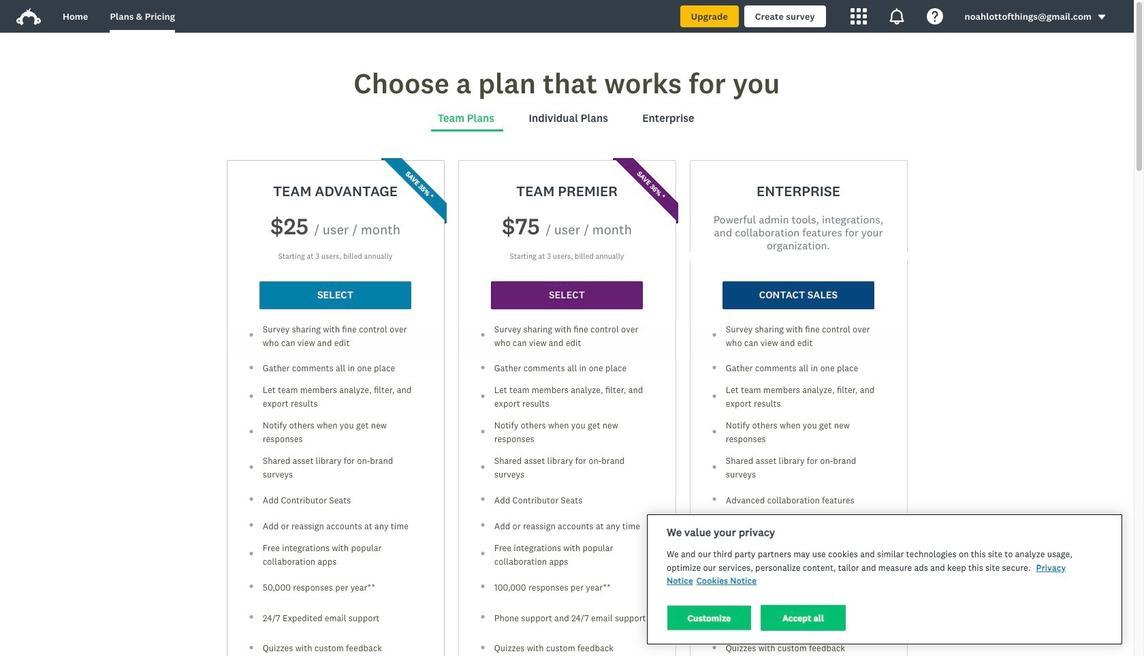Task type: locate. For each thing, give the bounding box(es) containing it.
surveymonkey logo image
[[16, 8, 41, 25]]

products icon image
[[851, 8, 867, 25], [889, 8, 905, 25]]

1 horizontal spatial products icon image
[[889, 8, 905, 25]]

0 horizontal spatial products icon image
[[851, 8, 867, 25]]



Task type: vqa. For each thing, say whether or not it's contained in the screenshot.
right 'products icon'
yes



Task type: describe. For each thing, give the bounding box(es) containing it.
1 products icon image from the left
[[851, 8, 867, 25]]

help icon image
[[927, 8, 944, 25]]

dropdown arrow image
[[1098, 12, 1107, 22]]

2 products icon image from the left
[[889, 8, 905, 25]]



